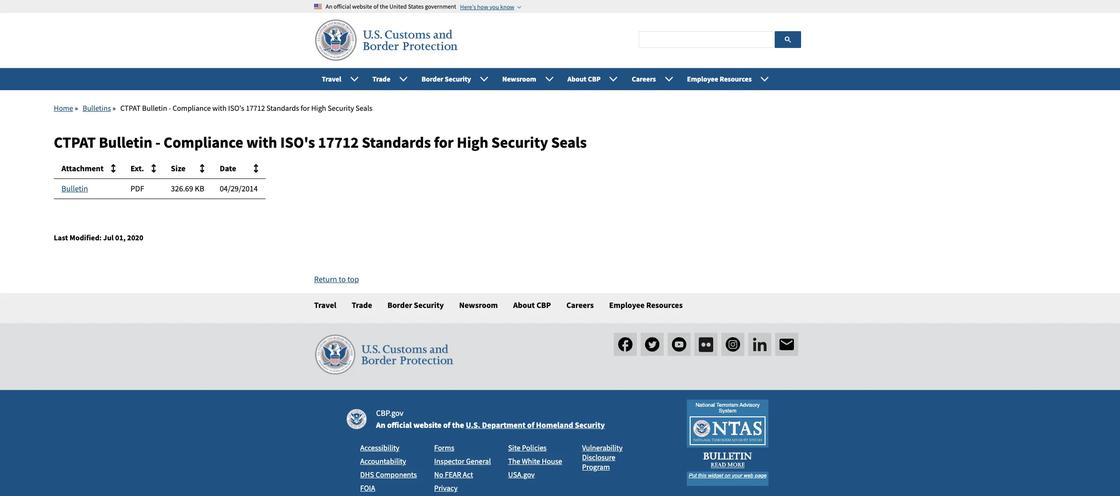 Task type: vqa. For each thing, say whether or not it's contained in the screenshot.
"Stevens"
no



Task type: locate. For each thing, give the bounding box(es) containing it.
2 vertical spatial bulletin
[[62, 184, 88, 194]]

0 horizontal spatial with
[[213, 103, 227, 113]]

0 vertical spatial seals
[[356, 103, 373, 113]]

an official website of the united states government here's how you know
[[326, 2, 515, 10]]

0 vertical spatial iso's
[[228, 103, 244, 113]]

0 vertical spatial standards
[[267, 103, 299, 113]]

components
[[376, 471, 417, 480]]

1 vertical spatial website
[[414, 421, 442, 431]]

security inside border security dropdown button
[[445, 75, 471, 84]]

the inside 'cbp.gov an official website of the u.s. department of homeland security'
[[452, 421, 464, 431]]

cbp.gov
[[376, 408, 404, 419]]

policies
[[522, 444, 547, 453]]

trade link
[[352, 293, 372, 318]]

high
[[311, 103, 326, 113], [457, 133, 489, 152]]

date
[[220, 163, 236, 174]]

date', sortable column, currently unsorted column header
[[212, 159, 266, 179]]

01,
[[115, 233, 126, 243]]

about cbp
[[568, 75, 601, 84], [514, 300, 551, 311]]

1 horizontal spatial the
[[452, 421, 464, 431]]

0 vertical spatial about
[[568, 75, 587, 84]]

0 horizontal spatial newsroom
[[459, 300, 498, 311]]

department
[[482, 421, 526, 431]]

an
[[326, 2, 333, 10], [376, 421, 386, 431]]

cbp seal, circular, eagle with shield and globe behind, department of homeland security written below.  u.s. customs and border protection written above. image
[[314, 18, 458, 63], [314, 334, 454, 377]]

17712
[[246, 103, 265, 113], [318, 133, 359, 152]]

0 horizontal spatial cbp
[[537, 300, 551, 311]]

about cbp link
[[514, 293, 551, 318]]

resources inside dropdown button
[[720, 75, 752, 84]]

1 vertical spatial for
[[434, 133, 454, 152]]

0 vertical spatial careers
[[632, 75, 656, 84]]

1 horizontal spatial newsroom
[[503, 75, 537, 84]]

0 horizontal spatial border
[[388, 300, 412, 311]]

security
[[445, 75, 471, 84], [328, 103, 354, 113], [492, 133, 548, 152], [414, 300, 444, 311], [575, 421, 605, 431]]

1 vertical spatial ctpat
[[54, 133, 96, 152]]

0 horizontal spatial official
[[334, 2, 351, 10]]

privacy
[[434, 484, 458, 494]]

size', sortable column, currently unsorted column header
[[163, 159, 212, 179]]

official inside an official website of the united states government here's how you know
[[334, 2, 351, 10]]

website left united
[[352, 2, 372, 10]]

cbp.gov an official website of the u.s. department of homeland security
[[376, 408, 605, 431]]

newsroom inside dropdown button
[[503, 75, 537, 84]]

0 vertical spatial border security
[[422, 75, 471, 84]]

an inside 'cbp.gov an official website of the u.s. department of homeland security'
[[376, 421, 386, 431]]

inspector
[[434, 457, 465, 467]]

trade down top
[[352, 300, 372, 311]]

1 vertical spatial an
[[376, 421, 386, 431]]

employee resources
[[688, 75, 752, 84], [610, 300, 683, 311]]

site policies link
[[508, 444, 547, 453]]

of up site policies link
[[527, 421, 535, 431]]

employee inside "link"
[[610, 300, 645, 311]]

ctpat
[[120, 103, 141, 113], [54, 133, 96, 152]]

attachment', sortable column, currently unsorted column header
[[54, 159, 123, 179]]

0 horizontal spatial about
[[514, 300, 535, 311]]

0 horizontal spatial ctpat
[[54, 133, 96, 152]]

1 horizontal spatial official
[[387, 421, 412, 431]]

0 vertical spatial the
[[380, 2, 388, 10]]

1 vertical spatial trade
[[352, 300, 372, 311]]

1 horizontal spatial cbp
[[588, 75, 601, 84]]

compliance
[[173, 103, 211, 113], [164, 133, 243, 152]]

border inside dropdown button
[[422, 75, 444, 84]]

-
[[169, 103, 171, 113], [156, 133, 161, 152]]

bulletin
[[142, 103, 167, 113], [99, 133, 152, 152], [62, 184, 88, 194]]

1 vertical spatial resources
[[647, 300, 683, 311]]

0 horizontal spatial website
[[352, 2, 372, 10]]

of left united
[[374, 2, 379, 10]]

0 vertical spatial ctpat
[[120, 103, 141, 113]]

travel button
[[314, 68, 365, 90]]

0 vertical spatial for
[[301, 103, 310, 113]]

1 vertical spatial border
[[388, 300, 412, 311]]

0 vertical spatial cbp
[[588, 75, 601, 84]]

click to sort by size in ascending order. image
[[197, 163, 208, 175]]

0 horizontal spatial for
[[301, 103, 310, 113]]

of up forms 'link'
[[443, 421, 451, 431]]

1 vertical spatial travel
[[314, 300, 337, 311]]

0 horizontal spatial trade
[[352, 300, 372, 311]]

1 vertical spatial with
[[247, 133, 277, 152]]

about
[[568, 75, 587, 84], [514, 300, 535, 311]]

border right the trade dropdown button on the left top of page
[[422, 75, 444, 84]]

1 horizontal spatial about
[[568, 75, 587, 84]]

cbp
[[588, 75, 601, 84], [537, 300, 551, 311]]

flickr image
[[695, 334, 718, 358]]

1 horizontal spatial ctpat
[[120, 103, 141, 113]]

1 horizontal spatial employee resources
[[688, 75, 752, 84]]

banner containing travel
[[0, 13, 1121, 91]]

the
[[380, 2, 388, 10], [452, 421, 464, 431]]

1 vertical spatial high
[[457, 133, 489, 152]]

ext.', sortable column, currently unsorted column header
[[123, 159, 163, 179]]

1 horizontal spatial resources
[[720, 75, 752, 84]]

travel link
[[314, 293, 337, 318]]

0 horizontal spatial employee resources
[[610, 300, 683, 311]]

home
[[54, 103, 73, 113]]

careers
[[632, 75, 656, 84], [567, 300, 594, 311]]

1 vertical spatial compliance
[[164, 133, 243, 152]]

1 horizontal spatial -
[[169, 103, 171, 113]]

privacy link
[[434, 484, 458, 494]]

0 vertical spatial about cbp
[[568, 75, 601, 84]]

act
[[463, 471, 473, 480]]

0 horizontal spatial 17712
[[246, 103, 265, 113]]

security inside border security link
[[414, 300, 444, 311]]

search button
[[775, 31, 801, 48]]

attachment
[[62, 163, 104, 174]]

0 vertical spatial an
[[326, 2, 333, 10]]

1 vertical spatial employee
[[610, 300, 645, 311]]

1 vertical spatial 17712
[[318, 133, 359, 152]]

1 vertical spatial the
[[452, 421, 464, 431]]

1 vertical spatial standards
[[362, 133, 431, 152]]

the left u.s.
[[452, 421, 464, 431]]

1 horizontal spatial about cbp
[[568, 75, 601, 84]]

usa.gov link
[[508, 471, 535, 480]]

0 horizontal spatial employee
[[610, 300, 645, 311]]

border right trade link
[[388, 300, 412, 311]]

for
[[301, 103, 310, 113], [434, 133, 454, 152]]

bulletin inside table of files associated with page element
[[62, 184, 88, 194]]

1 vertical spatial border security
[[388, 300, 444, 311]]

know
[[501, 3, 515, 10]]

0 vertical spatial official
[[334, 2, 351, 10]]

0 vertical spatial resources
[[720, 75, 752, 84]]

email image
[[776, 334, 799, 357]]

0 vertical spatial trade
[[373, 75, 391, 84]]

1 vertical spatial official
[[387, 421, 412, 431]]

home link
[[54, 103, 73, 113]]

1 horizontal spatial careers
[[632, 75, 656, 84]]

u.s.
[[466, 421, 481, 431]]

0 vertical spatial newsroom
[[503, 75, 537, 84]]

vulnerability disclosure program
[[582, 444, 623, 473]]

modified:
[[70, 233, 102, 243]]

0 vertical spatial employee resources
[[688, 75, 752, 84]]

website
[[352, 2, 372, 10], [414, 421, 442, 431]]

careers inside footer
[[567, 300, 594, 311]]

1 horizontal spatial for
[[434, 133, 454, 152]]

0 vertical spatial cbp seal, circular, eagle with shield and globe behind, department of homeland security written below.  u.s. customs and border protection written above. image
[[314, 18, 458, 63]]

0 horizontal spatial of
[[374, 2, 379, 10]]

about cbp inside about cbp dropdown button
[[568, 75, 601, 84]]

1 horizontal spatial seals
[[551, 133, 587, 152]]

ctpat up attachment
[[54, 133, 96, 152]]

banner
[[0, 13, 1121, 91]]

with
[[213, 103, 227, 113], [247, 133, 277, 152]]

1 vertical spatial cbp
[[537, 300, 551, 311]]

1 vertical spatial about cbp
[[514, 300, 551, 311]]

pdf
[[131, 184, 144, 194]]

1 horizontal spatial trade
[[373, 75, 391, 84]]

1 vertical spatial -
[[156, 133, 161, 152]]

0 vertical spatial compliance
[[173, 103, 211, 113]]

0 horizontal spatial -
[[156, 133, 161, 152]]

search image
[[785, 36, 791, 43]]

0 vertical spatial website
[[352, 2, 372, 10]]

travel
[[322, 75, 342, 84], [314, 300, 337, 311]]

1 vertical spatial iso's
[[280, 133, 315, 152]]

footer containing return to top
[[0, 267, 1121, 497]]

0 vertical spatial border
[[422, 75, 444, 84]]

states
[[408, 2, 424, 10]]

trade inside footer
[[352, 300, 372, 311]]

border security
[[422, 75, 471, 84], [388, 300, 444, 311]]

1 vertical spatial employee resources
[[610, 300, 683, 311]]

1 vertical spatial cbp seal, circular, eagle with shield and globe behind, department of homeland security written below.  u.s. customs and border protection written above. image
[[314, 334, 454, 377]]

footer
[[0, 267, 1121, 497]]

about cbp button
[[560, 68, 625, 90]]

click to sort by ext. in ascending order. image
[[148, 163, 159, 175]]

government
[[425, 2, 456, 10]]

0 vertical spatial travel
[[322, 75, 342, 84]]

click to sort by attachment in ascending order. image
[[108, 163, 119, 175]]

newsroom
[[503, 75, 537, 84], [459, 300, 498, 311]]

0 horizontal spatial the
[[380, 2, 388, 10]]

accessibility
[[360, 444, 400, 453]]

of inside an official website of the united states government here's how you know
[[374, 2, 379, 10]]

trade
[[373, 75, 391, 84], [352, 300, 372, 311]]

fear
[[445, 471, 462, 480]]

facebook image
[[614, 334, 637, 357]]

1 horizontal spatial website
[[414, 421, 442, 431]]

0 horizontal spatial careers
[[567, 300, 594, 311]]

the left united
[[380, 2, 388, 10]]

about inside dropdown button
[[568, 75, 587, 84]]

seals
[[356, 103, 373, 113], [551, 133, 587, 152]]

border
[[422, 75, 444, 84], [388, 300, 412, 311]]

0 horizontal spatial high
[[311, 103, 326, 113]]

employee resources button
[[680, 68, 776, 90]]

website up 'forms'
[[414, 421, 442, 431]]

ctpat right bulletins
[[120, 103, 141, 113]]

ctpat bulletin - compliance with iso's 17712 standards for high security seals
[[120, 103, 373, 113], [54, 133, 587, 152]]

1 vertical spatial careers
[[567, 300, 594, 311]]

trade right travel dropdown button
[[373, 75, 391, 84]]

1 vertical spatial about
[[514, 300, 535, 311]]

border security inside dropdown button
[[422, 75, 471, 84]]

of
[[374, 2, 379, 10], [443, 421, 451, 431], [527, 421, 535, 431]]

1 vertical spatial seals
[[551, 133, 587, 152]]

0 horizontal spatial iso's
[[228, 103, 244, 113]]

inspector general link
[[434, 457, 491, 467]]

vulnerability
[[582, 444, 623, 453]]



Task type: describe. For each thing, give the bounding box(es) containing it.
accountability
[[360, 457, 406, 467]]

u.s. department of homeland security link
[[466, 421, 605, 431]]

how
[[477, 3, 489, 10]]

1 horizontal spatial iso's
[[280, 133, 315, 152]]

about cbp inside footer
[[514, 300, 551, 311]]

jul
[[103, 233, 114, 243]]

homeland
[[536, 421, 574, 431]]

forms link
[[434, 444, 455, 453]]

travel inside dropdown button
[[322, 75, 342, 84]]

table of files associated with page element
[[54, 159, 266, 200]]

last modified: jul 01, 2020
[[54, 233, 143, 243]]

security inside 'cbp.gov an official website of the u.s. department of homeland security'
[[575, 421, 605, 431]]

youtube image
[[668, 334, 691, 357]]

bulletins
[[83, 103, 111, 113]]

0 horizontal spatial seals
[[356, 103, 373, 113]]

border security inside footer
[[388, 300, 444, 311]]

1 cbp seal, circular, eagle with shield and globe behind, department of homeland security written below.  u.s. customs and border protection written above. image from the top
[[314, 18, 458, 63]]

employee inside dropdown button
[[688, 75, 719, 84]]

0 vertical spatial high
[[311, 103, 326, 113]]

1 vertical spatial bulletin
[[99, 133, 152, 152]]

to
[[339, 275, 346, 285]]

no fear act link
[[434, 471, 473, 480]]

general
[[466, 457, 491, 467]]

border security link
[[388, 293, 444, 318]]

326.69 kb
[[171, 184, 204, 194]]

employee resources inside footer
[[610, 300, 683, 311]]

2020
[[127, 233, 143, 243]]

careers button
[[625, 68, 680, 90]]

employee resources inside dropdown button
[[688, 75, 752, 84]]

forms inspector general no fear act privacy
[[434, 444, 491, 494]]

forms
[[434, 444, 455, 453]]

you
[[490, 3, 499, 10]]

united
[[390, 2, 407, 10]]

2 cbp seal, circular, eagle with shield and globe behind, department of homeland security written below.  u.s. customs and border protection written above. image from the top
[[314, 334, 454, 377]]

instagram image
[[722, 334, 745, 357]]

04/29/2014
[[220, 184, 258, 194]]

size
[[171, 163, 186, 174]]

the inside an official website of the united states government here's how you know
[[380, 2, 388, 10]]

accessibility accountability dhs components foia
[[360, 444, 417, 494]]

twitter image
[[641, 334, 664, 357]]

1 horizontal spatial of
[[443, 421, 451, 431]]

0 vertical spatial 17712
[[246, 103, 265, 113]]

border inside footer
[[388, 300, 412, 311]]

no
[[434, 471, 444, 480]]

the
[[508, 457, 521, 467]]

0 vertical spatial ctpat bulletin - compliance with iso's 17712 standards for high security seals
[[120, 103, 373, 113]]

0 horizontal spatial standards
[[267, 103, 299, 113]]

last
[[54, 233, 68, 243]]

1 vertical spatial ctpat bulletin - compliance with iso's 17712 standards for high security seals
[[54, 133, 587, 152]]

1 horizontal spatial standards
[[362, 133, 431, 152]]

2 horizontal spatial of
[[527, 421, 535, 431]]

0 vertical spatial -
[[169, 103, 171, 113]]

vulnerability disclosure program link
[[582, 444, 623, 473]]

dhs
[[360, 471, 374, 480]]

return to top
[[314, 275, 359, 285]]

disclosure
[[582, 453, 616, 463]]

1 horizontal spatial with
[[247, 133, 277, 152]]

kb
[[195, 184, 204, 194]]

accountability link
[[360, 457, 406, 467]]

resources inside "link"
[[647, 300, 683, 311]]

newsroom link
[[459, 293, 498, 318]]

foia link
[[360, 484, 375, 494]]

careers inside dropdown button
[[632, 75, 656, 84]]

newsroom inside footer
[[459, 300, 498, 311]]

official inside 'cbp.gov an official website of the u.s. department of homeland security'
[[387, 421, 412, 431]]

u.s. department of homeland security seal, circular with eagle and shield, 20 years surrounded by stars image
[[345, 409, 369, 432]]

cbp inside dropdown button
[[588, 75, 601, 84]]

dhs components link
[[360, 471, 417, 480]]

1 horizontal spatial 17712
[[318, 133, 359, 152]]

bulletins link
[[83, 103, 111, 113]]

employee resources link
[[610, 293, 683, 318]]

return to top link
[[314, 275, 359, 285]]

accessibility link
[[360, 444, 400, 453]]

0 vertical spatial with
[[213, 103, 227, 113]]

top
[[348, 275, 359, 285]]

the white house link
[[508, 457, 562, 467]]

house
[[542, 457, 562, 467]]

bulletin link
[[62, 184, 88, 194]]

trade button
[[365, 68, 414, 90]]

foia
[[360, 484, 375, 494]]

click to sort by date in ascending order. image
[[250, 163, 262, 175]]

0 vertical spatial bulletin
[[142, 103, 167, 113]]

1 horizontal spatial high
[[457, 133, 489, 152]]

here's
[[460, 3, 476, 10]]

ext.
[[131, 163, 144, 174]]

326.69
[[171, 184, 193, 194]]

here's how you know button
[[460, 3, 515, 10]]

cbp inside footer
[[537, 300, 551, 311]]

website inside an official website of the united states government here's how you know
[[352, 2, 372, 10]]

newsroom button
[[495, 68, 560, 90]]

site policies the white house usa.gov
[[508, 444, 562, 480]]

trade inside the trade dropdown button
[[373, 75, 391, 84]]

travel inside footer
[[314, 300, 337, 311]]

program
[[582, 463, 610, 473]]

border security button
[[414, 68, 495, 90]]

website inside 'cbp.gov an official website of the u.s. department of homeland security'
[[414, 421, 442, 431]]

site
[[508, 444, 521, 453]]

careers link
[[567, 293, 594, 318]]

an inside an official website of the united states government here's how you know
[[326, 2, 333, 10]]

white
[[522, 457, 541, 467]]

linkedin image
[[749, 334, 772, 358]]

usa.gov
[[508, 471, 535, 480]]

return
[[314, 275, 337, 285]]

about inside footer
[[514, 300, 535, 311]]



